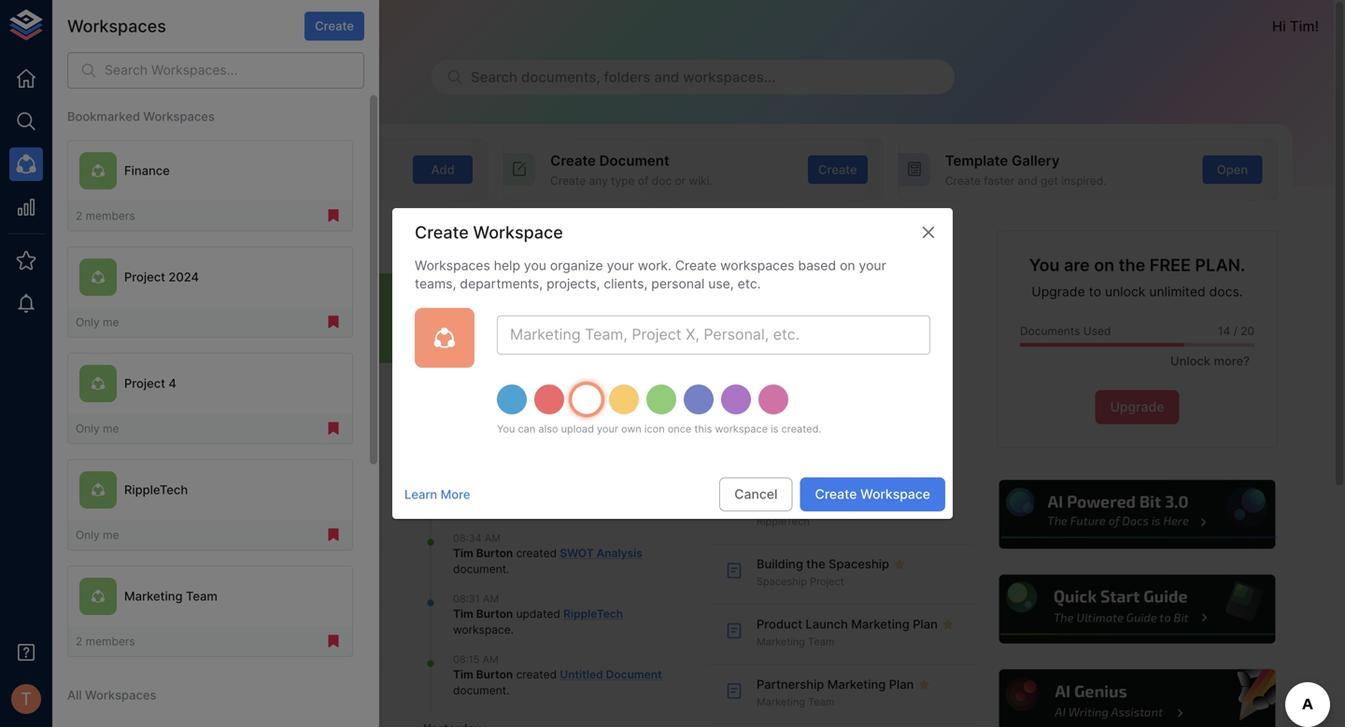Task type: locate. For each thing, give the bounding box(es) containing it.
workspace left is
[[715, 423, 768, 436]]

created inside 08:15 am tim burton created untitled document document .
[[516, 669, 557, 682]]

your up clients,
[[607, 258, 634, 274]]

add workspace collaborate or make it private.
[[156, 152, 315, 188]]

plan
[[913, 618, 938, 632], [889, 678, 914, 692]]

2 vertical spatial am
[[483, 654, 499, 666]]

folders
[[604, 69, 651, 86]]

swot up rippletech 'link'
[[560, 547, 594, 561]]

1 horizontal spatial or
[[675, 174, 686, 188]]

0 vertical spatial finance
[[124, 164, 170, 178]]

2 vertical spatial marketing team
[[757, 697, 835, 709]]

the inside you are on the free plan. upgrade to unlock unlimited docs.
[[1119, 255, 1146, 276]]

on inside you are on the free plan. upgrade to unlock unlimited docs.
[[1094, 255, 1115, 276]]

0 horizontal spatial the
[[807, 557, 826, 572]]

2 help image from the top
[[997, 573, 1278, 647]]

0 vertical spatial documents
[[1020, 325, 1081, 338]]

and right folders
[[655, 69, 680, 86]]

untitled document up building the spaceship
[[757, 497, 866, 512]]

0 vertical spatial analysis
[[204, 497, 252, 512]]

create workspace
[[415, 222, 563, 243], [815, 487, 931, 503]]

1 or from the left
[[220, 174, 231, 188]]

spaceship up spaceship project
[[829, 557, 890, 572]]

analysis down recent documents
[[204, 497, 252, 512]]

untitled up building
[[757, 497, 803, 512]]

help
[[494, 258, 521, 274]]

create
[[315, 19, 354, 33], [551, 152, 596, 169], [819, 163, 858, 177], [551, 174, 586, 188], [946, 174, 981, 188], [415, 222, 469, 243], [675, 258, 717, 274], [815, 487, 857, 503]]

document up the 08:31
[[453, 563, 507, 576]]

swot down recent
[[164, 497, 201, 512]]

0 horizontal spatial workspace
[[187, 152, 263, 169]]

burton for untitled
[[476, 669, 513, 682]]

untitled document link
[[116, 545, 382, 605], [560, 669, 662, 682]]

marketing team for partnership
[[757, 697, 835, 709]]

2 or from the left
[[675, 174, 686, 188]]

0 vertical spatial burton
[[476, 547, 513, 561]]

burton down 08:34
[[476, 547, 513, 561]]

tim inside 08:15 am tim burton created untitled document document .
[[453, 669, 474, 682]]

spaceship down building
[[757, 576, 807, 588]]

0 vertical spatial .
[[507, 563, 510, 576]]

1 horizontal spatial analysis
[[597, 547, 643, 561]]

rippletech link
[[564, 608, 623, 622]]

1 vertical spatial workspace
[[473, 222, 563, 243]]

am for rippletech
[[483, 594, 499, 606]]

4 remove bookmark image from the top
[[325, 634, 342, 651]]

2 burton from the top
[[476, 608, 513, 622]]

document up building the spaceship
[[806, 497, 866, 512]]

burton inside 08:15 am tim burton created untitled document document .
[[476, 669, 513, 682]]

the up spaceship project
[[807, 557, 826, 572]]

1 horizontal spatial swot
[[560, 547, 594, 561]]

own
[[621, 423, 642, 436]]

document inside create document create any type of doc or wiki.
[[600, 152, 670, 169]]

0 vertical spatial bookmarked
[[67, 109, 140, 124]]

am right 08:34
[[485, 533, 501, 545]]

docs.
[[1210, 284, 1244, 300]]

on
[[1094, 255, 1115, 276], [840, 258, 856, 274]]

3 burton from the top
[[476, 669, 513, 682]]

marketing down partnership at the right
[[757, 697, 806, 709]]

1 horizontal spatial create button
[[808, 156, 868, 184]]

document for untitled document
[[453, 684, 507, 698]]

1 2 members from the top
[[76, 209, 135, 223]]

members inside marketing team 2 members
[[650, 391, 695, 403]]

only me for project 2024
[[76, 316, 119, 329]]

you left are
[[1030, 255, 1060, 276]]

untitled document link down rippletech 'link'
[[560, 669, 662, 682]]

r
[[74, 18, 83, 34]]

and down gallery
[[1018, 174, 1038, 188]]

memo
[[164, 618, 201, 632]]

burton inside 08:31 am tim burton updated rippletech workspace .
[[476, 608, 513, 622]]

team down partnership marketing plan
[[808, 697, 835, 709]]

document
[[600, 152, 670, 169], [806, 497, 866, 512], [214, 557, 274, 572], [606, 669, 662, 682]]

2 members
[[76, 209, 135, 223], [76, 635, 135, 649]]

1 vertical spatial help image
[[997, 573, 1278, 647]]

remove bookmark image
[[325, 421, 342, 438]]

2 vertical spatial workspace
[[861, 487, 931, 503]]

1 vertical spatial create workspace
[[815, 487, 931, 503]]

you for can
[[497, 423, 515, 436]]

on inside the workspaces help you organize your work. create workspaces based on your teams, departments, projects, clients, personal use, etc.
[[840, 258, 856, 274]]

faster
[[984, 174, 1015, 188]]

tim inside 08:31 am tim burton updated rippletech workspace .
[[453, 608, 474, 622]]

0 vertical spatial upgrade
[[1032, 284, 1086, 300]]

product
[[757, 618, 803, 632]]

0 horizontal spatial or
[[220, 174, 231, 188]]

0 vertical spatial untitled document
[[757, 497, 866, 512]]

me for project 2024
[[103, 316, 119, 329]]

1 remove bookmark image from the top
[[325, 208, 342, 224]]

1 horizontal spatial create workspace
[[815, 487, 931, 503]]

14
[[1219, 325, 1231, 338]]

2 2 members from the top
[[76, 635, 135, 649]]

analysis up rippletech 'link'
[[597, 547, 643, 561]]

this
[[695, 423, 712, 436]]

. up 08:31 am tim burton updated rippletech workspace .
[[507, 563, 510, 576]]

1 vertical spatial create button
[[808, 156, 868, 184]]

hi tim !
[[1273, 18, 1320, 35]]

project inside project 4 link
[[392, 372, 433, 386]]

your
[[607, 258, 634, 274], [859, 258, 887, 274], [597, 423, 619, 436]]

only me
[[76, 316, 119, 329], [76, 422, 119, 436], [76, 529, 119, 542]]

am
[[485, 533, 501, 545], [483, 594, 499, 606], [483, 654, 499, 666]]

0 vertical spatial only me
[[76, 316, 119, 329]]

08:34
[[453, 533, 482, 545]]

partnership
[[757, 678, 825, 692]]

2 horizontal spatial untitled
[[757, 497, 803, 512]]

tim
[[1290, 18, 1315, 35], [453, 547, 474, 561], [453, 608, 474, 622], [453, 669, 474, 682]]

1 vertical spatial workspace
[[715, 423, 768, 436]]

2 vertical spatial untitled
[[560, 669, 603, 682]]

1 vertical spatial burton
[[476, 608, 513, 622]]

me for rippletech
[[103, 529, 119, 542]]

1 only me from the top
[[76, 316, 119, 329]]

also
[[539, 423, 558, 436]]

1 created from the top
[[516, 547, 557, 561]]

0 vertical spatial you
[[1030, 255, 1060, 276]]

bookmarked up 2024
[[140, 231, 231, 250]]

0 horizontal spatial and
[[655, 69, 680, 86]]

inspired.
[[1062, 174, 1107, 188]]

marketing up icon
[[621, 372, 680, 386]]

add inside the add workspace collaborate or make it private.
[[156, 152, 183, 169]]

am right the 08:31
[[483, 594, 499, 606]]

Marketing Team, Project X, Personal, etc. text field
[[497, 316, 931, 355]]

. up 08:15 am tim burton created untitled document document .
[[511, 624, 514, 637]]

add
[[156, 152, 183, 169], [431, 163, 455, 177]]

2 vertical spatial help image
[[997, 668, 1278, 728]]

0 horizontal spatial add
[[156, 152, 183, 169]]

1 vertical spatial finance
[[144, 372, 190, 386]]

1 horizontal spatial spaceship
[[829, 557, 890, 572]]

remove bookmark image for rippletech
[[325, 527, 342, 544]]

create inside template gallery create faster and get inspired.
[[946, 174, 981, 188]]

untitled document link up the acme
[[116, 545, 382, 605]]

1 horizontal spatial project 4
[[392, 372, 444, 386]]

!
[[1315, 18, 1320, 35]]

you
[[524, 258, 547, 274]]

untitled document down swot analysis finance
[[164, 557, 274, 572]]

only for rippletech
[[76, 529, 100, 542]]

am right the 08:15
[[483, 654, 499, 666]]

0 vertical spatial 2 members
[[76, 209, 135, 223]]

document up the acme
[[214, 557, 274, 572]]

3 help image from the top
[[997, 668, 1278, 728]]

1 vertical spatial upgrade
[[1111, 400, 1165, 416]]

2 vertical spatial .
[[507, 684, 510, 698]]

0 horizontal spatial untitled document
[[164, 557, 274, 572]]

upgrade down unlock more? button
[[1111, 400, 1165, 416]]

0 horizontal spatial untitled document link
[[116, 545, 382, 605]]

am inside 08:34 am tim burton created swot analysis document .
[[485, 533, 501, 545]]

me
[[103, 316, 119, 329], [548, 391, 563, 403], [103, 422, 119, 436], [103, 529, 119, 542]]

marketing team down partnership at the right
[[757, 697, 835, 709]]

1 horizontal spatial bookmarked
[[140, 231, 231, 250]]

1 vertical spatial untitled document
[[164, 557, 274, 572]]

2 created from the top
[[516, 669, 557, 682]]

0 horizontal spatial create button
[[305, 12, 364, 41]]

/
[[1234, 325, 1238, 338]]

0 vertical spatial help image
[[997, 478, 1278, 552]]

0 vertical spatial created
[[516, 547, 557, 561]]

document
[[453, 563, 507, 576], [453, 684, 507, 698]]

bookmarked workspaces up 2024
[[140, 231, 324, 250]]

document down rippletech 'link'
[[606, 669, 662, 682]]

or right doc
[[675, 174, 686, 188]]

documents up swot analysis finance
[[195, 450, 277, 468]]

2 members up 'project 2024'
[[76, 209, 135, 223]]

.
[[507, 563, 510, 576], [511, 624, 514, 637], [507, 684, 510, 698]]

0 vertical spatial untitled
[[757, 497, 803, 512]]

add inside button
[[431, 163, 455, 177]]

1 vertical spatial untitled
[[164, 557, 211, 572]]

document inside 08:34 am tim burton created swot analysis document .
[[453, 563, 507, 576]]

workspace inside button
[[861, 487, 931, 503]]

0 horizontal spatial documents
[[195, 450, 277, 468]]

swot analysis finance
[[164, 497, 252, 528]]

use,
[[709, 276, 734, 292]]

1 vertical spatial and
[[1018, 174, 1038, 188]]

untitled down swot analysis finance
[[164, 557, 211, 572]]

your for created.
[[597, 423, 619, 436]]

0 vertical spatial am
[[485, 533, 501, 545]]

members up recent
[[149, 391, 195, 403]]

search documents, folders and workspaces... button
[[432, 60, 955, 94]]

team down the marketing team, project x, personal, etc. text field
[[683, 372, 715, 386]]

only for project 4
[[76, 422, 100, 436]]

create inside the workspaces help you organize your work. create workspaces based on your teams, departments, projects, clients, personal use, etc.
[[675, 258, 717, 274]]

tim for swot analysis
[[453, 547, 474, 561]]

create button
[[305, 12, 364, 41], [808, 156, 868, 184]]

1 vertical spatial 2 members
[[76, 635, 135, 649]]

0 horizontal spatial on
[[840, 258, 856, 274]]

you are on the free plan. upgrade to unlock unlimited docs.
[[1030, 255, 1246, 300]]

swot inside 08:34 am tim burton created swot analysis document .
[[560, 547, 594, 561]]

08:15 am tim burton created untitled document document .
[[453, 654, 662, 698]]

08:31 am tim burton updated rippletech workspace .
[[453, 594, 623, 637]]

1 horizontal spatial upgrade
[[1111, 400, 1165, 416]]

workspace inside 08:31 am tim burton updated rippletech workspace .
[[453, 624, 511, 637]]

rippletech down 'cancel' button
[[757, 516, 810, 528]]

on right based
[[840, 258, 856, 274]]

. down 08:31 am tim burton updated rippletech workspace .
[[507, 684, 510, 698]]

it
[[266, 174, 272, 188]]

2 only me from the top
[[76, 422, 119, 436]]

created up updated in the left of the page
[[516, 547, 557, 561]]

2 horizontal spatial workspace
[[861, 487, 931, 503]]

your left own
[[597, 423, 619, 436]]

burton down the 08:15
[[476, 669, 513, 682]]

only inside rippletech only me
[[523, 391, 545, 403]]

only me for project 4
[[76, 422, 119, 436]]

you left can
[[497, 423, 515, 436]]

team
[[683, 372, 715, 386], [186, 590, 218, 604], [808, 636, 835, 649], [808, 697, 835, 709]]

1 horizontal spatial you
[[1030, 255, 1060, 276]]

free
[[1150, 255, 1191, 276]]

0 vertical spatial document
[[453, 563, 507, 576]]

create workspace up help
[[415, 222, 563, 243]]

document inside 08:15 am tim burton created untitled document document .
[[453, 684, 507, 698]]

0 vertical spatial bookmarked workspaces
[[67, 109, 215, 124]]

swot
[[164, 497, 201, 512], [560, 547, 594, 561]]

acme
[[223, 618, 258, 632]]

. inside 08:34 am tim burton created swot analysis document .
[[507, 563, 510, 576]]

1 burton from the top
[[476, 547, 513, 561]]

0 horizontal spatial spaceship
[[757, 576, 807, 588]]

untitled down rippletech 'link'
[[560, 669, 603, 682]]

1 vertical spatial you
[[497, 423, 515, 436]]

the up "unlock"
[[1119, 255, 1146, 276]]

1 vertical spatial only me
[[76, 422, 119, 436]]

etc.
[[738, 276, 761, 292]]

1 vertical spatial swot
[[560, 547, 594, 561]]

marketing down product
[[757, 636, 806, 649]]

workspace down bookmark
[[760, 335, 813, 347]]

1 vertical spatial bookmarked workspaces
[[140, 231, 324, 250]]

only
[[76, 316, 100, 329], [523, 391, 545, 403], [76, 422, 100, 436], [76, 529, 100, 542]]

created down 08:31 am tim burton updated rippletech workspace .
[[516, 669, 557, 682]]

bookmarked workspaces
[[67, 109, 215, 124], [140, 231, 324, 250]]

you inside you are on the free plan. upgrade to unlock unlimited docs.
[[1030, 255, 1060, 276]]

1 horizontal spatial untitled document link
[[560, 669, 662, 682]]

2 document from the top
[[453, 684, 507, 698]]

am inside 08:15 am tim burton created untitled document document .
[[483, 654, 499, 666]]

workspace up the 08:15
[[453, 624, 511, 637]]

0 horizontal spatial upgrade
[[1032, 284, 1086, 300]]

am for untitled
[[483, 654, 499, 666]]

1 vertical spatial plan
[[889, 678, 914, 692]]

you inside create workspace dialog
[[497, 423, 515, 436]]

remove bookmark image
[[325, 208, 342, 224], [325, 314, 342, 331], [325, 527, 342, 544], [325, 634, 342, 651]]

1 vertical spatial document
[[453, 684, 507, 698]]

1 vertical spatial bookmarked
[[140, 231, 231, 250]]

marketing team up memo
[[124, 590, 218, 604]]

upgrade down are
[[1032, 284, 1086, 300]]

burton down the 08:31
[[476, 608, 513, 622]]

rippletech inside 08:31 am tim burton updated rippletech workspace .
[[564, 608, 623, 622]]

0 vertical spatial swot
[[164, 497, 201, 512]]

rippletech right updated in the left of the page
[[564, 608, 623, 622]]

1 help image from the top
[[997, 478, 1278, 552]]

document down the 08:15
[[453, 684, 507, 698]]

remove bookmark image for finance
[[325, 208, 342, 224]]

upload
[[561, 423, 594, 436]]

open
[[1217, 163, 1249, 177]]

upgrade inside you are on the free plan. upgrade to unlock unlimited docs.
[[1032, 284, 1086, 300]]

only for project 2024
[[76, 316, 100, 329]]

1 vertical spatial spaceship
[[757, 576, 807, 588]]

2 vertical spatial workspace
[[453, 624, 511, 637]]

0 horizontal spatial swot
[[164, 497, 201, 512]]

workspace
[[187, 152, 263, 169], [473, 222, 563, 243], [861, 487, 931, 503]]

1 vertical spatial marketing team
[[757, 636, 835, 649]]

tim down the 08:31
[[453, 608, 474, 622]]

1 vertical spatial documents
[[195, 450, 277, 468]]

1 horizontal spatial on
[[1094, 255, 1115, 276]]

. inside 08:31 am tim burton updated rippletech workspace .
[[511, 624, 514, 637]]

template
[[946, 152, 1009, 169]]

3 only me from the top
[[76, 529, 119, 542]]

tim down the 08:15
[[453, 669, 474, 682]]

0 vertical spatial workspace
[[760, 335, 813, 347]]

analysis inside swot analysis finance
[[204, 497, 252, 512]]

20
[[1241, 325, 1255, 338]]

rippletech down recent
[[124, 483, 188, 498]]

marketing team down product
[[757, 636, 835, 649]]

or left make
[[220, 174, 231, 188]]

rippletech only me
[[511, 372, 575, 403]]

created for swot
[[516, 547, 557, 561]]

members up 'project 2024'
[[86, 209, 135, 223]]

finance inside swot analysis finance
[[164, 516, 202, 528]]

create workspace up building the spaceship
[[815, 487, 931, 503]]

. inside 08:15 am tim burton created untitled document document .
[[507, 684, 510, 698]]

bookmarked down rogue
[[67, 109, 140, 124]]

0 horizontal spatial 4
[[169, 377, 177, 391]]

2 members up all workspaces
[[76, 635, 135, 649]]

documents left used
[[1020, 325, 1081, 338]]

analysis inside 08:34 am tim burton created swot analysis document .
[[597, 547, 643, 561]]

. for untitled
[[507, 684, 510, 698]]

0 vertical spatial create button
[[305, 12, 364, 41]]

1 vertical spatial .
[[511, 624, 514, 637]]

tim inside 08:34 am tim burton created swot analysis document .
[[453, 547, 474, 561]]

cancel
[[735, 487, 778, 503]]

members up once
[[650, 391, 695, 403]]

3 remove bookmark image from the top
[[325, 527, 342, 544]]

1 document from the top
[[453, 563, 507, 576]]

finance
[[124, 164, 170, 178], [144, 372, 190, 386], [164, 516, 202, 528]]

0 vertical spatial spaceship
[[829, 557, 890, 572]]

1 horizontal spatial the
[[1119, 255, 1146, 276]]

doc
[[652, 174, 672, 188]]

document for swot analysis
[[453, 563, 507, 576]]

tim down 08:34
[[453, 547, 474, 561]]

1 vertical spatial am
[[483, 594, 499, 606]]

0 vertical spatial create workspace
[[415, 222, 563, 243]]

2 remove bookmark image from the top
[[325, 314, 342, 331]]

template gallery create faster and get inspired.
[[946, 152, 1107, 188]]

1 horizontal spatial add
[[431, 163, 455, 177]]

am inside 08:31 am tim burton updated rippletech workspace .
[[483, 594, 499, 606]]

burton for swot
[[476, 547, 513, 561]]

finance inside the finance 2 members
[[144, 372, 190, 386]]

1 vertical spatial the
[[807, 557, 826, 572]]

0 vertical spatial and
[[655, 69, 680, 86]]

2 vertical spatial only me
[[76, 529, 119, 542]]

on right are
[[1094, 255, 1115, 276]]

burton inside 08:34 am tim burton created swot analysis document .
[[476, 547, 513, 561]]

spaceship
[[829, 557, 890, 572], [757, 576, 807, 588]]

created inside 08:34 am tim burton created swot analysis document .
[[516, 547, 557, 561]]

burton for rippletech
[[476, 608, 513, 622]]

untitled
[[757, 497, 803, 512], [164, 557, 211, 572], [560, 669, 603, 682]]

2 vertical spatial finance
[[164, 516, 202, 528]]

1 horizontal spatial and
[[1018, 174, 1038, 188]]

document up of
[[600, 152, 670, 169]]

clients,
[[604, 276, 648, 292]]

bookmark workspace
[[760, 320, 813, 347]]

untitled document
[[757, 497, 866, 512], [164, 557, 274, 572]]

any
[[589, 174, 608, 188]]

help image
[[997, 478, 1278, 552], [997, 573, 1278, 647], [997, 668, 1278, 728]]

workspace inside create workspace dialog
[[715, 423, 768, 436]]

bookmarked workspaces up the "collaborate"
[[67, 109, 215, 124]]

you can also upload your own icon once this workspace is created.
[[497, 423, 822, 436]]

0 horizontal spatial analysis
[[204, 497, 252, 512]]



Task type: describe. For each thing, give the bounding box(es) containing it.
all workspaces
[[67, 689, 157, 703]]

create workspace inside button
[[815, 487, 931, 503]]

marketing team 2 members
[[621, 372, 715, 403]]

recent
[[140, 450, 191, 468]]

rippletech up also
[[511, 372, 575, 386]]

team up memo for acme
[[186, 590, 218, 604]]

1 horizontal spatial documents
[[1020, 325, 1081, 338]]

upgrade button
[[1096, 391, 1180, 425]]

swot analysis link
[[560, 547, 643, 561]]

create document create any type of doc or wiki.
[[551, 152, 713, 188]]

members inside the finance 2 members
[[149, 391, 195, 403]]

finance for finance 2 members
[[144, 372, 190, 386]]

your for teams,
[[607, 258, 634, 274]]

only me for rippletech
[[76, 529, 119, 542]]

get
[[1041, 174, 1059, 188]]

more?
[[1214, 354, 1250, 369]]

08:34 am tim burton created swot analysis document .
[[453, 533, 643, 576]]

plan.
[[1196, 255, 1246, 276]]

2 inside the finance 2 members
[[140, 391, 146, 403]]

or inside create document create any type of doc or wiki.
[[675, 174, 686, 188]]

workspaces help you organize your work. create workspaces based on your teams, departments, projects, clients, personal use, etc.
[[415, 258, 887, 292]]

unlock
[[1171, 354, 1211, 369]]

1 vertical spatial untitled document link
[[560, 669, 662, 682]]

documents,
[[521, 69, 600, 86]]

unlock more?
[[1171, 354, 1250, 369]]

me for project 4
[[103, 422, 119, 436]]

used
[[1084, 325, 1112, 338]]

0 vertical spatial untitled document link
[[116, 545, 382, 605]]

create workspace dialog
[[392, 208, 953, 520]]

all
[[67, 689, 82, 703]]

wiki.
[[689, 174, 713, 188]]

1 horizontal spatial 4
[[436, 372, 444, 386]]

Search Workspaces... text field
[[105, 52, 364, 89]]

0 vertical spatial marketing team
[[124, 590, 218, 604]]

create inside create workspace button
[[815, 487, 857, 503]]

bookmark
[[763, 320, 811, 332]]

t button
[[6, 679, 47, 721]]

search
[[471, 69, 518, 86]]

members up all workspaces
[[86, 635, 135, 649]]

of
[[638, 174, 649, 188]]

marketing down product launch marketing plan
[[828, 678, 886, 692]]

0 horizontal spatial create workspace
[[415, 222, 563, 243]]

workspaces...
[[683, 69, 776, 86]]

me inside rippletech only me
[[548, 391, 563, 403]]

workspaces
[[721, 258, 795, 274]]

1 horizontal spatial untitled document
[[757, 497, 866, 512]]

launch
[[806, 618, 848, 632]]

swot inside swot analysis finance
[[164, 497, 201, 512]]

create workspace button
[[800, 478, 946, 512]]

departments,
[[460, 276, 543, 292]]

learn more button
[[400, 481, 475, 509]]

memo for acme link
[[116, 605, 382, 666]]

once
[[668, 423, 692, 436]]

remove bookmark image for marketing team
[[325, 634, 342, 651]]

finance 2 members
[[140, 372, 195, 403]]

teams,
[[415, 276, 456, 292]]

type
[[611, 174, 635, 188]]

and inside template gallery create faster and get inspired.
[[1018, 174, 1038, 188]]

icon
[[645, 423, 665, 436]]

updated
[[516, 608, 561, 622]]

0 horizontal spatial project 4
[[124, 377, 177, 391]]

projects,
[[547, 276, 600, 292]]

collaborate
[[156, 174, 217, 188]]

you for are
[[1030, 255, 1060, 276]]

marketing right launch
[[852, 618, 910, 632]]

project 4 link
[[366, 274, 469, 404]]

workspaces inside the workspaces help you organize your work. create workspaces based on your teams, departments, projects, clients, personal use, etc.
[[415, 258, 490, 274]]

partnership marketing plan
[[757, 678, 914, 692]]

marketing inside marketing team 2 members
[[621, 372, 680, 386]]

work.
[[638, 258, 672, 274]]

building
[[757, 557, 804, 572]]

finance for finance
[[124, 164, 170, 178]]

spaceship project
[[757, 576, 845, 588]]

cancel button
[[720, 478, 793, 512]]

add button
[[413, 156, 473, 184]]

t
[[21, 690, 32, 710]]

documents used
[[1020, 325, 1112, 338]]

add for add workspace collaborate or make it private.
[[156, 152, 183, 169]]

08:15
[[453, 654, 480, 666]]

to
[[1089, 284, 1102, 300]]

unlock more? button
[[1161, 347, 1255, 376]]

learn
[[405, 488, 437, 502]]

team down launch
[[808, 636, 835, 649]]

0 horizontal spatial untitled
[[164, 557, 211, 572]]

rogue
[[97, 18, 140, 35]]

0 vertical spatial plan
[[913, 618, 938, 632]]

open button
[[1203, 156, 1263, 184]]

based
[[798, 258, 837, 274]]

1 horizontal spatial workspace
[[473, 222, 563, 243]]

hi
[[1273, 18, 1287, 35]]

learn more
[[405, 488, 470, 502]]

team inside marketing team 2 members
[[683, 372, 715, 386]]

tim right hi
[[1290, 18, 1315, 35]]

created for untitled
[[516, 669, 557, 682]]

memo for acme
[[164, 618, 258, 632]]

marketing team for product
[[757, 636, 835, 649]]

your right based
[[859, 258, 887, 274]]

workspace inside the add workspace collaborate or make it private.
[[187, 152, 263, 169]]

document inside 08:15 am tim burton created untitled document document .
[[606, 669, 662, 682]]

make
[[234, 174, 262, 188]]

remove bookmark image for project 2024
[[325, 314, 342, 331]]

am for swot
[[485, 533, 501, 545]]

tim for rippletech
[[453, 608, 474, 622]]

unlock
[[1106, 284, 1146, 300]]

2 members for finance
[[76, 209, 135, 223]]

is
[[771, 423, 779, 436]]

for
[[204, 618, 220, 632]]

and inside button
[[655, 69, 680, 86]]

add for add
[[431, 163, 455, 177]]

recent documents
[[140, 450, 277, 468]]

2 inside marketing team 2 members
[[641, 391, 647, 403]]

untitled inside 08:15 am tim burton created untitled document document .
[[560, 669, 603, 682]]

today
[[423, 493, 459, 508]]

2 members for marketing team
[[76, 635, 135, 649]]

enterprises
[[144, 18, 222, 35]]

project 2024
[[124, 270, 199, 285]]

marketing up memo
[[124, 590, 183, 604]]

search documents, folders and workspaces...
[[471, 69, 776, 86]]

08:31
[[453, 594, 480, 606]]

or inside the add workspace collaborate or make it private.
[[220, 174, 231, 188]]

workspace inside bookmark workspace button
[[760, 335, 813, 347]]

personal
[[652, 276, 705, 292]]

. for swot
[[507, 563, 510, 576]]

can
[[518, 423, 536, 436]]

14 / 20
[[1219, 325, 1255, 338]]

upgrade inside upgrade button
[[1111, 400, 1165, 416]]

unlimited
[[1150, 284, 1206, 300]]

2024
[[169, 270, 199, 285]]

tim for untitled document
[[453, 669, 474, 682]]

bookmark workspace button
[[742, 274, 832, 364]]



Task type: vqa. For each thing, say whether or not it's contained in the screenshot.


